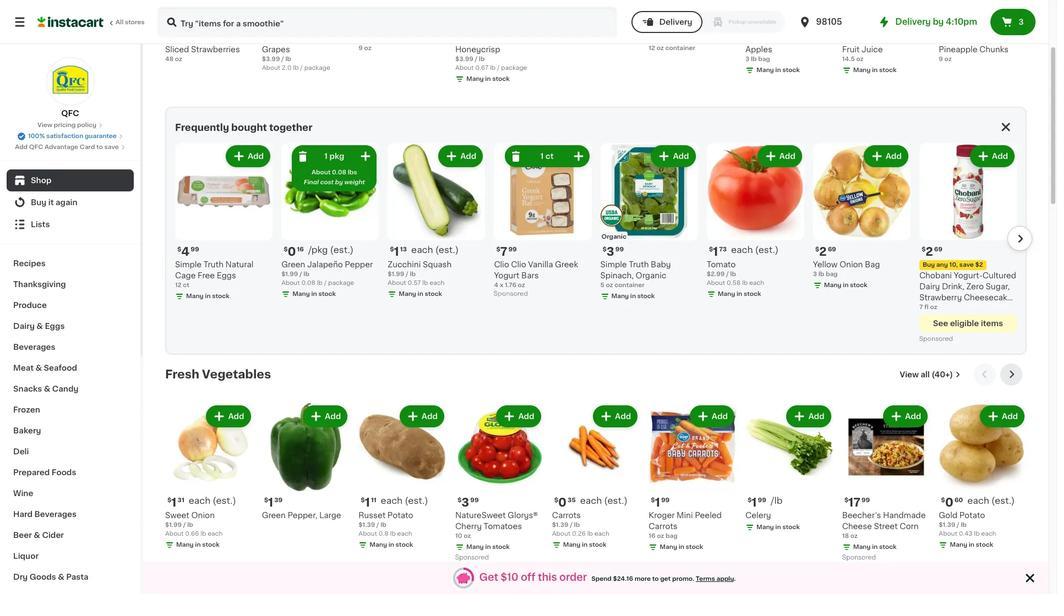 Task type: locate. For each thing, give the bounding box(es) containing it.
2 $3.99 from the left
[[262, 56, 280, 62]]

0 vertical spatial 0.08
[[332, 170, 346, 176]]

7 left 98
[[268, 20, 275, 31]]

fruit
[[842, 46, 860, 53]]

0 vertical spatial 4
[[181, 246, 190, 258]]

1 horizontal spatial onion
[[840, 261, 863, 269]]

lists link
[[7, 214, 134, 236]]

1 vertical spatial to
[[652, 577, 659, 583]]

0 horizontal spatial 16
[[297, 247, 304, 253]]

stock down "street" on the bottom of page
[[879, 544, 897, 551]]

0 vertical spatial dairy
[[919, 283, 940, 291]]

mixed
[[359, 35, 382, 42], [899, 35, 922, 42]]

(est.) for tomato
[[755, 246, 779, 254]]

truth
[[204, 261, 224, 269], [629, 261, 649, 269]]

1 vertical spatial view
[[900, 371, 919, 379]]

simple
[[175, 261, 202, 269], [600, 261, 627, 269]]

/ inside carrots $1.39 / lb about 0.26 lb each
[[570, 522, 573, 528]]

container inside raspberries package 12 oz container
[[665, 45, 695, 51]]

organic up organic - apples - honeycrisp $3.99 / lb about 0.67 lb / package
[[456, 8, 481, 14]]

99 up kroger mini peeled carrots 16 oz bag
[[661, 498, 670, 504]]

$ up private
[[167, 20, 171, 26]]

1 vertical spatial 12
[[175, 283, 182, 289]]

each (est.) for tomato
[[731, 246, 779, 254]]

12 down raspberries
[[649, 45, 655, 51]]

candy for grapes   cotton candy
[[611, 35, 637, 42]]

carrots down $ 1 99
[[649, 523, 678, 531]]

16 down $ 1 99
[[649, 533, 656, 539]]

1 horizontal spatial apples
[[746, 46, 772, 53]]

apples inside kroger honeycrisp apples 3 lb bag
[[746, 46, 772, 53]]

add for kroger mini peeled carrots
[[712, 413, 728, 421]]

0 vertical spatial qfc
[[61, 110, 79, 117]]

each down squash
[[430, 280, 445, 286]]

add for yellow onion bag
[[886, 153, 902, 160]]

ct
[[546, 153, 554, 160], [183, 283, 189, 289]]

2 $ 2 69 from the left
[[922, 246, 943, 258]]

5
[[600, 283, 604, 289]]

each (est.) inside $1.13 each (estimated) element
[[411, 246, 459, 254]]

$ 0 16
[[284, 246, 304, 258]]

sponsored badge image
[[494, 291, 527, 297], [919, 336, 953, 343], [455, 555, 489, 562], [842, 555, 876, 562]]

$ inside $ 4 99
[[177, 247, 181, 253]]

99 up kroger honeycrisp apples 3 lb bag
[[761, 20, 769, 26]]

potato
[[388, 512, 413, 520], [960, 512, 985, 520]]

1 horizontal spatial view
[[900, 371, 919, 379]]

more
[[635, 577, 651, 583]]

about inside the gold potato $1.39 / lb about 0.43 lb each
[[939, 531, 957, 537]]

apples
[[493, 34, 520, 42], [746, 46, 772, 53]]

/ up 0.58
[[726, 272, 729, 278]]

3
[[1019, 18, 1024, 26], [945, 20, 953, 31], [746, 56, 750, 62], [607, 246, 614, 258], [813, 272, 817, 278], [462, 497, 469, 509]]

onion for yellow
[[840, 261, 863, 269]]

celery
[[746, 512, 771, 520]]

view
[[37, 122, 52, 128], [900, 371, 919, 379]]

0.08 inside green jalapeño pepper $1.99 / lb about 0.08 lb / package
[[301, 280, 315, 286]]

0.08 inside the about 0.08 lbs final cost by weight
[[332, 170, 346, 176]]

Search field
[[159, 8, 616, 36]]

many down 0.43
[[950, 542, 967, 548]]

14.5
[[842, 56, 855, 62]]

oz down $ 1 99
[[657, 533, 664, 539]]

prepared
[[13, 469, 50, 477]]

4 left x
[[494, 283, 498, 289]]

oz right 18
[[851, 533, 858, 539]]

0 horizontal spatial apples
[[493, 34, 520, 42]]

16
[[297, 247, 304, 253], [649, 533, 656, 539]]

items
[[981, 320, 1003, 328]]

oz inside mixed melon 9 oz
[[364, 45, 371, 51]]

3 inside kroger honeycrisp apples 3 lb bag
[[746, 56, 750, 62]]

each (est.) for russet potato
[[381, 497, 428, 505]]

1 vertical spatial buy
[[923, 262, 935, 268]]

$ inside $ 7 98
[[264, 20, 268, 26]]

many in stock down simple truth baby spinach, organic 5 oz container
[[611, 294, 655, 300]]

fresh
[[939, 35, 960, 42], [165, 369, 199, 381]]

eggs inside the simple truth natural cage free eggs 12 ct
[[217, 272, 236, 280]]

item badge image
[[600, 205, 622, 227]]

100% satisfaction guarantee
[[28, 133, 117, 139]]

1 simple from the left
[[175, 261, 202, 269]]

1 vertical spatial 16
[[649, 533, 656, 539]]

eggs up beverages link
[[45, 323, 65, 330]]

each right 0.26
[[594, 531, 609, 537]]

beecher's
[[842, 512, 881, 520]]

0 vertical spatial by
[[933, 18, 944, 26]]

0 vertical spatial eggs
[[217, 272, 236, 280]]

each (est.) inside $0.35 each (estimated) element
[[580, 497, 628, 505]]

by inside the about 0.08 lbs final cost by weight
[[335, 180, 343, 186]]

$ up yogurt
[[496, 247, 500, 253]]

0 vertical spatial 16
[[297, 247, 304, 253]]

fresh inside the item carousel "region"
[[165, 369, 199, 381]]

add button for gold potato
[[981, 407, 1024, 427]]

$1.39 inside the gold potato $1.39 / lb about 0.43 lb each
[[939, 522, 955, 528]]

add for zucchini squash
[[460, 153, 476, 160]]

sponsored badge image down 1.76
[[494, 291, 527, 297]]

each inside russet potato $1.39 / lb about 0.8 lb each
[[397, 531, 412, 537]]

(est.) for gold potato
[[992, 497, 1015, 505]]

99 inside $ 7 99
[[508, 247, 517, 253]]

0 vertical spatial ct
[[546, 153, 554, 160]]

0 horizontal spatial to
[[96, 144, 103, 150]]

oz inside raspberries package 12 oz container
[[657, 45, 664, 51]]

1 $ 2 69 from the left
[[815, 246, 836, 258]]

& down produce
[[37, 323, 43, 330]]

2 - from the left
[[522, 34, 526, 42]]

1 $1.39 from the left
[[359, 522, 375, 528]]

1 right remove clio clio vanilla greek yogurt bars image
[[540, 153, 544, 160]]

shop
[[31, 177, 51, 184]]

yellow onion bag 3 lb bag
[[813, 261, 880, 278]]

1 horizontal spatial potato
[[960, 512, 985, 520]]

sponsored badge image for 3
[[455, 555, 489, 562]]

kroger inside "kroger cherry mixed fruit juice 14.5 oz"
[[842, 35, 868, 42]]

& inside "link"
[[37, 323, 43, 330]]

0 horizontal spatial 0
[[288, 246, 296, 258]]

simple inside the simple truth natural cage free eggs 12 ct
[[175, 261, 202, 269]]

$3.99 inside organic red seedless grapes $3.99 / lb about 2.0 lb / package
[[262, 56, 280, 62]]

onion inside yellow onion bag 3 lb bag
[[840, 261, 863, 269]]

1 horizontal spatial mixed
[[899, 35, 922, 42]]

about down $2.99
[[707, 280, 725, 286]]

apples for lb
[[746, 46, 772, 53]]

1 vertical spatial ct
[[183, 283, 189, 289]]

delivery inside "button"
[[659, 18, 692, 26]]

2 $1.39 from the left
[[552, 522, 569, 528]]

1 horizontal spatial clio
[[511, 261, 526, 269]]

0 vertical spatial grapes
[[552, 35, 580, 42]]

add button for simple truth baby spinach, organic
[[652, 146, 695, 166]]

1 vertical spatial bag
[[826, 272, 838, 278]]

$ 8 99 for raspberries package
[[651, 20, 673, 31]]

99 for simple truth natural cage free eggs
[[191, 247, 199, 253]]

each right 0.8
[[397, 531, 412, 537]]

each (est.) inside $1.73 each (estimated) element
[[731, 246, 779, 254]]

each inside $1.13 each (estimated) element
[[411, 246, 433, 254]]

$ 1 99
[[651, 497, 670, 509]]

2 simple from the left
[[600, 261, 627, 269]]

each right 0.43
[[981, 531, 996, 537]]

peeled
[[695, 512, 722, 520]]

0 horizontal spatial mixed
[[359, 35, 382, 42]]

baby
[[651, 261, 671, 269]]

oz inside fresh kitchen pineapple chunks 9 oz
[[945, 56, 952, 62]]

onion down '$1.31 each (estimated)' element
[[191, 512, 215, 520]]

add
[[15, 144, 28, 150], [248, 153, 264, 160], [460, 153, 476, 160], [673, 153, 689, 160], [779, 153, 796, 160], [886, 153, 902, 160], [992, 153, 1008, 160], [228, 413, 244, 421], [325, 413, 341, 421], [422, 413, 438, 421], [518, 413, 534, 421], [615, 413, 631, 421], [712, 413, 728, 421], [809, 413, 825, 421], [905, 413, 921, 421], [1002, 413, 1018, 421]]

carrots inside kroger mini peeled carrots 16 oz bag
[[649, 523, 678, 531]]

1 for $ 1 13
[[394, 246, 399, 258]]

8
[[752, 20, 760, 31], [655, 20, 663, 31]]

1 horizontal spatial truth
[[629, 261, 649, 269]]

$1.39 inside russet potato $1.39 / lb about 0.8 lb each
[[359, 522, 375, 528]]

2 for yellow onion bag
[[819, 246, 827, 258]]

onion inside sweet onion $1.99 / lb about 0.66 lb each
[[191, 512, 215, 520]]

see eligible items
[[933, 320, 1003, 328]]

0.08
[[332, 170, 346, 176], [301, 280, 315, 286]]

1 8 from the left
[[752, 20, 760, 31]]

sponsored badge image down 18
[[842, 555, 876, 562]]

9 inside mixed melon 9 oz
[[359, 45, 363, 51]]

1 69 from the left
[[828, 247, 836, 253]]

69 up any at top
[[934, 247, 943, 253]]

100% satisfaction guarantee button
[[17, 130, 123, 141]]

12
[[649, 45, 655, 51], [175, 283, 182, 289]]

99 up private
[[181, 20, 189, 26]]

private selection sliced strawberries 48 oz
[[165, 34, 240, 62]]

60
[[955, 498, 963, 504]]

bag for 8
[[758, 56, 770, 62]]

add for sweet onion
[[228, 413, 244, 421]]

frequently
[[175, 123, 229, 132]]

wine link
[[7, 483, 134, 504]]

each (est.) inside $1.11 each (estimated) element
[[381, 497, 428, 505]]

0 horizontal spatial 12
[[175, 283, 182, 289]]

potato inside russet potato $1.39 / lb about 0.8 lb each
[[388, 512, 413, 520]]

1 horizontal spatial 69
[[934, 247, 943, 253]]

2 truth from the left
[[629, 261, 649, 269]]

remove clio clio vanilla greek yogurt bars image
[[509, 150, 522, 163]]

each (est.) for carrots
[[580, 497, 628, 505]]

0 vertical spatial 9
[[171, 20, 179, 31]]

$ inside the $ 0 35
[[554, 498, 558, 504]]

$ 3 99 inside section
[[603, 246, 624, 258]]

in down 0.57 at top left
[[418, 291, 423, 297]]

all stores
[[116, 19, 145, 25]]

add button for tomato
[[758, 146, 801, 166]]

each inside $1.73 each (estimated) element
[[731, 246, 753, 254]]

1 vertical spatial 9
[[359, 45, 363, 51]]

/ up 0.8
[[377, 522, 379, 528]]

$ inside $ 1 13
[[390, 247, 394, 253]]

2 $ 8 99 from the left
[[651, 20, 673, 31]]

9 inside fresh kitchen pineapple chunks 9 oz
[[939, 56, 943, 62]]

0 horizontal spatial kroger
[[649, 512, 675, 520]]

3 $1.39 from the left
[[939, 522, 955, 528]]

each inside tomato $2.99 / lb about 0.58 lb each
[[749, 280, 764, 286]]

7 left fl
[[919, 305, 923, 311]]

2 potato from the left
[[960, 512, 985, 520]]

about inside russet potato $1.39 / lb about 0.8 lb each
[[359, 531, 377, 537]]

chobani
[[919, 272, 952, 280]]

1 $ 8 99 from the left
[[748, 20, 769, 31]]

2 horizontal spatial bag
[[826, 272, 838, 278]]

0 horizontal spatial buy
[[31, 199, 46, 206]]

add qfc advantage card to save
[[15, 144, 119, 150]]

0 inside $0.60 each (estimated) element
[[945, 497, 954, 509]]

0 vertical spatial save
[[104, 144, 119, 150]]

together
[[269, 123, 312, 132]]

1 left 31
[[171, 497, 177, 509]]

$1.31 each (estimated) element
[[165, 496, 253, 510]]

private
[[165, 34, 192, 42]]

2 vertical spatial bag
[[666, 533, 678, 539]]

1 horizontal spatial candy
[[611, 35, 637, 42]]

0 horizontal spatial ct
[[183, 283, 189, 289]]

liquor link
[[7, 546, 134, 567]]

bag inside yellow onion bag 3 lb bag
[[826, 272, 838, 278]]

1 $3.99 from the left
[[455, 56, 473, 62]]

each inside zucchini squash $1.99 / lb about 0.57 lb each
[[430, 280, 445, 286]]

1 2 from the left
[[819, 246, 827, 258]]

0 vertical spatial apples
[[493, 34, 520, 42]]

candy inside button
[[611, 35, 637, 42]]

99 inside $ 9 99
[[181, 20, 189, 26]]

0 vertical spatial 7
[[268, 20, 275, 31]]

add for gold potato
[[1002, 413, 1018, 421]]

$1.99 inside zucchini squash $1.99 / lb about 0.57 lb each
[[388, 272, 404, 278]]

1 horizontal spatial 7
[[500, 246, 507, 258]]

0 horizontal spatial simple
[[175, 261, 202, 269]]

1 horizontal spatial save
[[960, 262, 974, 268]]

1 horizontal spatial fresh
[[939, 35, 960, 42]]

naturesweet
[[455, 512, 506, 520]]

0 vertical spatial fresh
[[939, 35, 960, 42]]

1 for $ 1 99 /lb
[[752, 497, 757, 509]]

clio
[[494, 261, 509, 269], [511, 261, 526, 269]]

1 for $ 1 73
[[713, 246, 718, 258]]

package inside organic - apples - honeycrisp $3.99 / lb about 0.67 lb / package
[[501, 65, 527, 71]]

$1.99 per pound element
[[746, 496, 833, 510]]

view left all on the right
[[900, 371, 919, 379]]

99 for raspberries package
[[664, 20, 673, 26]]

9
[[171, 20, 179, 31], [359, 45, 363, 51], [939, 56, 943, 62]]

item carousel region containing fresh vegetables
[[165, 364, 1027, 575]]

sweet onion $1.99 / lb about 0.66 lb each
[[165, 512, 223, 537]]

simple up cage
[[175, 261, 202, 269]]

$ 0 35
[[554, 497, 576, 509]]

(est.) inside $0.35 each (estimated) element
[[604, 497, 628, 505]]

$ 3 99 for naturesweet glorys® cherry tomatoes
[[458, 497, 479, 509]]

1 horizontal spatial 16
[[649, 533, 656, 539]]

2 2 from the left
[[926, 246, 933, 258]]

99 for private selection sliced strawberries
[[181, 20, 189, 26]]

apples inside organic - apples - honeycrisp $3.99 / lb about 0.67 lb / package
[[493, 34, 520, 42]]

& for beer
[[34, 532, 40, 540]]

oz right 5 at right top
[[606, 283, 613, 289]]

2 vertical spatial 9
[[939, 56, 943, 62]]

1 horizontal spatial eggs
[[217, 272, 236, 280]]

$ 2 69 for yellow onion bag
[[815, 246, 836, 258]]

1 horizontal spatial 12
[[649, 45, 655, 51]]

kroger right package
[[746, 34, 772, 42]]

mixed melon 9 oz
[[359, 35, 408, 51]]

1 for $ 1 39
[[268, 497, 273, 509]]

None search field
[[157, 7, 617, 37]]

0.26
[[572, 531, 586, 537]]

0 vertical spatial container
[[665, 45, 695, 51]]

add for tomato
[[779, 153, 796, 160]]

0 horizontal spatial save
[[104, 144, 119, 150]]

$ up 'beecher's'
[[844, 498, 849, 504]]

each (est.) for sweet onion
[[189, 497, 236, 505]]

/ up 0.26
[[570, 522, 573, 528]]

$ inside $ 1 39
[[264, 498, 268, 504]]

truth for 3
[[629, 261, 649, 269]]

7 inside product group
[[500, 246, 507, 258]]

add button for russet potato
[[401, 407, 443, 427]]

kroger for 8
[[746, 34, 772, 42]]

9 up private
[[171, 20, 179, 31]]

1 horizontal spatial grapes
[[552, 35, 580, 42]]

tomato
[[707, 261, 736, 269]]

package down "jalapeño"
[[328, 280, 354, 286]]

0 horizontal spatial fresh
[[165, 369, 199, 381]]

seedless
[[312, 35, 348, 42]]

0 horizontal spatial $1.99
[[165, 522, 182, 528]]

1 vertical spatial grapes
[[262, 46, 290, 53]]

1 vertical spatial container
[[615, 283, 645, 289]]

0 inside $0.35 each (estimated) element
[[558, 497, 567, 509]]

0 inside $0.16 per package (estimated) element
[[288, 246, 296, 258]]

2 horizontal spatial $ 3 99
[[941, 20, 962, 31]]

0 vertical spatial to
[[96, 144, 103, 150]]

1 horizontal spatial carrots
[[649, 523, 678, 531]]

1 horizontal spatial 2
[[926, 246, 933, 258]]

99 for clio clio vanilla greek yogurt bars
[[508, 247, 517, 253]]

about down $ 0 16
[[281, 280, 300, 286]]

0 for carrots
[[558, 497, 567, 509]]

1 vertical spatial qfc
[[29, 144, 43, 150]]

1 - from the left
[[488, 34, 492, 42]]

qfc
[[61, 110, 79, 117], [29, 144, 43, 150]]

1 horizontal spatial bag
[[758, 56, 770, 62]]

remove green jalapeño pepper image
[[296, 150, 310, 163]]

$ up cage
[[177, 247, 181, 253]]

99 for beecher's handmade cheese street corn
[[862, 498, 870, 504]]

cherry
[[870, 35, 897, 42], [455, 523, 482, 531]]

0 horizontal spatial truth
[[204, 261, 224, 269]]

99
[[181, 20, 189, 26], [761, 20, 769, 26], [664, 20, 673, 26], [954, 20, 962, 26], [191, 247, 199, 253], [508, 247, 517, 253], [615, 247, 624, 253], [470, 498, 479, 504], [758, 498, 766, 504], [661, 498, 670, 504], [862, 498, 870, 504]]

0 horizontal spatial potato
[[388, 512, 413, 520]]

organic red seedless grapes $3.99 / lb about 2.0 lb / package
[[262, 35, 348, 71]]

section
[[160, 107, 1032, 355]]

juice
[[862, 46, 883, 53]]

/ right 0.67
[[497, 65, 500, 71]]

increment quantity of clio clio vanilla greek yogurt bars image
[[572, 150, 585, 163]]

about left 2.0
[[262, 65, 280, 71]]

& right snacks
[[44, 385, 50, 393]]

$ 2 69 for buy any 10, save $2
[[922, 246, 943, 258]]

mixed inside "kroger cherry mixed fruit juice 14.5 oz"
[[899, 35, 922, 42]]

/ up 2.0
[[281, 56, 284, 62]]

kroger inside kroger honeycrisp apples 3 lb bag
[[746, 34, 772, 42]]

0 vertical spatial beverages
[[13, 344, 55, 351]]

99 inside $ 17 99
[[862, 498, 870, 504]]

item carousel region
[[160, 139, 1032, 350], [165, 364, 1027, 575]]

onion left bag
[[840, 261, 863, 269]]

/
[[475, 56, 477, 62], [281, 56, 284, 62], [497, 65, 500, 71], [300, 65, 303, 71], [299, 272, 302, 278], [406, 272, 408, 278], [726, 272, 729, 278], [324, 280, 327, 286], [183, 522, 186, 528], [377, 522, 379, 528], [570, 522, 573, 528], [957, 522, 959, 528]]

$ 2 69 up any at top
[[922, 246, 943, 258]]

1 mixed from the left
[[359, 35, 382, 42]]

about left 0.26
[[552, 531, 571, 537]]

many in stock
[[757, 67, 800, 73], [853, 67, 897, 73], [466, 76, 510, 82], [824, 283, 868, 289], [292, 291, 336, 297], [399, 291, 442, 297], [718, 291, 761, 297], [186, 294, 230, 300], [611, 294, 655, 300], [757, 525, 800, 531], [176, 542, 220, 548], [370, 542, 413, 548], [563, 542, 607, 548], [950, 542, 993, 548], [466, 544, 510, 551], [660, 544, 703, 551], [853, 544, 897, 551]]

product group containing 17
[[842, 404, 930, 564]]

7 for clio clio vanilla greek yogurt bars
[[500, 246, 507, 258]]

product group containing 4
[[175, 143, 273, 303]]

1 horizontal spatial to
[[652, 577, 659, 583]]

1 truth from the left
[[204, 261, 224, 269]]

close image
[[1024, 572, 1037, 585]]

1 vertical spatial eggs
[[45, 323, 65, 330]]

beverages down dairy & eggs
[[13, 344, 55, 351]]

stock down russet potato $1.39 / lb about 0.8 lb each at the bottom left of the page
[[396, 542, 413, 548]]

0 horizontal spatial 7
[[268, 20, 275, 31]]

1 vertical spatial 7
[[500, 246, 507, 258]]

cheese
[[842, 523, 872, 531]]

vanilla
[[528, 261, 553, 269]]

99 for kroger mini peeled carrots
[[661, 498, 670, 504]]

promo.
[[672, 577, 694, 583]]

off
[[521, 573, 536, 583]]

section containing 4
[[160, 107, 1032, 355]]

$ 3 99 up spinach,
[[603, 246, 624, 258]]

meat & seafood
[[13, 365, 77, 372]]

buy up chobani
[[923, 262, 935, 268]]

& for snacks
[[44, 385, 50, 393]]

view for view all (40+)
[[900, 371, 919, 379]]

honeycrisp down the 98105
[[773, 34, 818, 42]]

honeycrisp inside kroger honeycrisp apples 3 lb bag
[[773, 34, 818, 42]]

goods
[[30, 574, 56, 581]]

squash
[[423, 261, 452, 269]]

(est.) inside $1.73 each (estimated) element
[[755, 246, 779, 254]]

8 for raspberries package
[[655, 20, 663, 31]]

$ left 31
[[167, 498, 171, 504]]

39
[[274, 498, 283, 504]]

view all (40+)
[[900, 371, 953, 379]]

0 horizontal spatial 8
[[655, 20, 663, 31]]

/pkg (est.)
[[308, 246, 354, 254]]

(est.) up squash
[[435, 246, 459, 254]]

save up yogurt-
[[960, 262, 974, 268]]

0 horizontal spatial eggs
[[45, 323, 65, 330]]

0 vertical spatial cherry
[[870, 35, 897, 42]]

16 inside kroger mini peeled carrots 16 oz bag
[[649, 533, 656, 539]]

1.76
[[505, 283, 516, 289]]

0 horizontal spatial $1.39
[[359, 522, 375, 528]]

each right 31
[[189, 497, 210, 505]]

about inside organic red seedless grapes $3.99 / lb about 2.0 lb / package
[[262, 65, 280, 71]]

eggs down natural
[[217, 272, 236, 280]]

each (est.) for gold potato
[[968, 497, 1015, 505]]

potato for 0
[[960, 512, 985, 520]]

buy
[[31, 199, 46, 206], [923, 262, 935, 268]]

1 left 11
[[365, 497, 370, 509]]

each (est.) inside '$1.31 each (estimated)' element
[[189, 497, 236, 505]]

thanksgiving link
[[7, 274, 134, 295]]

by
[[933, 18, 944, 26], [335, 180, 343, 186]]

honeycrisp
[[773, 34, 818, 42], [455, 46, 500, 53]]

$1.11 each (estimated) element
[[359, 496, 447, 510]]

product group
[[175, 143, 273, 303], [281, 143, 379, 301], [388, 143, 485, 301], [494, 143, 592, 300], [600, 143, 698, 303], [707, 143, 804, 301], [813, 143, 911, 292], [919, 143, 1017, 345], [165, 404, 253, 552], [262, 404, 350, 521], [359, 404, 447, 552], [455, 404, 543, 564], [552, 404, 640, 552], [649, 404, 737, 554], [746, 404, 833, 535], [842, 404, 930, 564], [939, 404, 1027, 552]]

in down free
[[205, 294, 211, 300]]

simple for 4
[[175, 261, 202, 269]]

dairy down produce
[[13, 323, 35, 330]]

to
[[96, 144, 103, 150], [652, 577, 659, 583]]

package inside green jalapeño pepper $1.99 / lb about 0.08 lb / package
[[328, 280, 354, 286]]

bag inside kroger honeycrisp apples 3 lb bag
[[758, 56, 770, 62]]

green for green jalapeño pepper $1.99 / lb about 0.08 lb / package
[[281, 261, 305, 269]]

qfc logo image
[[46, 57, 94, 106]]

1 horizontal spatial $1.39
[[552, 522, 569, 528]]

0 horizontal spatial $ 8 99
[[651, 20, 673, 31]]

many down cheese
[[853, 544, 871, 551]]

$ inside $ 7 99
[[496, 247, 500, 253]]

1 horizontal spatial qfc
[[61, 110, 79, 117]]

each (est.) up russet potato $1.39 / lb about 0.8 lb each at the bottom left of the page
[[381, 497, 428, 505]]

$ inside $ 0 16
[[284, 247, 288, 253]]

1 potato from the left
[[388, 512, 413, 520]]

in down 0.67
[[485, 76, 491, 82]]

0 vertical spatial carrots
[[552, 512, 581, 520]]

2 clio from the left
[[511, 261, 526, 269]]

eligible
[[950, 320, 979, 328]]

delivery button
[[632, 11, 702, 33]]

1 vertical spatial beverages
[[34, 511, 77, 519]]

dairy inside "link"
[[13, 323, 35, 330]]

street
[[874, 523, 898, 531]]

0 horizontal spatial clio
[[494, 261, 509, 269]]

add for celery
[[809, 413, 825, 421]]

spend
[[591, 577, 612, 583]]

1 horizontal spatial $ 2 69
[[922, 246, 943, 258]]

99 up yogurt
[[508, 247, 517, 253]]

clio up yogurt
[[494, 261, 509, 269]]

$1.99 down zucchini
[[388, 272, 404, 278]]

(est.)
[[330, 246, 354, 254], [435, 246, 459, 254], [755, 246, 779, 254], [213, 497, 236, 505], [405, 497, 428, 505], [604, 497, 628, 505], [992, 497, 1015, 505]]

0 vertical spatial honeycrisp
[[773, 34, 818, 42]]

3 button
[[991, 9, 1036, 35]]

beer
[[13, 532, 32, 540]]

0 horizontal spatial cherry
[[455, 523, 482, 531]]

satisfaction
[[46, 133, 83, 139]]

beverages up cider
[[34, 511, 77, 519]]

buy inside the item carousel "region"
[[923, 262, 935, 268]]

1 vertical spatial save
[[960, 262, 974, 268]]

1 vertical spatial cherry
[[455, 523, 482, 531]]

organic up 98
[[263, 8, 288, 14]]

many in stock down "street" on the bottom of page
[[853, 544, 897, 551]]

$1.99 inside green jalapeño pepper $1.99 / lb about 0.08 lb / package
[[281, 272, 298, 278]]

about inside carrots $1.39 / lb about 0.26 lb each
[[552, 531, 571, 537]]

simple inside simple truth baby spinach, organic 5 oz container
[[600, 261, 627, 269]]

2 mixed from the left
[[899, 35, 922, 42]]

1 vertical spatial candy
[[52, 385, 78, 393]]

vegetables
[[202, 369, 271, 381]]

7 for organic red seedless grapes
[[268, 20, 275, 31]]

7 up yogurt
[[500, 246, 507, 258]]

sponsored badge image for 7
[[494, 291, 527, 297]]

delivery for delivery by 4:10pm
[[895, 18, 931, 26]]

grapes inside button
[[552, 35, 580, 42]]

many in stock down 0.43
[[950, 542, 993, 548]]

about inside zucchini squash $1.99 / lb about 0.57 lb each
[[388, 280, 406, 286]]

1 horizontal spatial 8
[[752, 20, 760, 31]]

0 horizontal spatial by
[[335, 180, 343, 186]]

(est.) for carrots
[[604, 497, 628, 505]]

1 horizontal spatial buy
[[923, 262, 935, 268]]

2 69 from the left
[[934, 247, 943, 253]]

grapes up 2.0
[[262, 46, 290, 53]]

each right '35'
[[580, 497, 602, 505]]

$ left 60
[[941, 498, 945, 504]]

1 vertical spatial 0.08
[[301, 280, 315, 286]]

0 horizontal spatial candy
[[52, 385, 78, 393]]

oz inside private selection sliced strawberries 48 oz
[[175, 56, 182, 62]]

1 vertical spatial carrots
[[649, 523, 678, 531]]

1 vertical spatial dairy
[[13, 323, 35, 330]]

1 horizontal spatial kroger
[[746, 34, 772, 42]]

1 vertical spatial onion
[[191, 512, 215, 520]]

1
[[324, 153, 328, 160], [540, 153, 544, 160], [394, 246, 399, 258], [713, 246, 718, 258], [171, 497, 177, 509], [752, 497, 757, 509], [268, 497, 273, 509], [365, 497, 370, 509], [655, 497, 660, 509]]

2 8 from the left
[[655, 20, 663, 31]]

1 vertical spatial item carousel region
[[165, 364, 1027, 575]]

in
[[775, 67, 781, 73], [872, 67, 878, 73], [485, 76, 491, 82], [843, 283, 849, 289], [311, 291, 317, 297], [418, 291, 423, 297], [737, 291, 742, 297], [205, 294, 211, 300], [630, 294, 636, 300], [775, 525, 781, 531], [195, 542, 201, 548], [389, 542, 394, 548], [582, 542, 588, 548], [969, 542, 975, 548], [485, 544, 491, 551], [679, 544, 684, 551], [872, 544, 878, 551]]

1 horizontal spatial 4
[[494, 283, 498, 289]]



Task type: vqa. For each thing, say whether or not it's contained in the screenshot.
kroger cherry mixed fruit juice 14.5 oz
yes



Task type: describe. For each thing, give the bounding box(es) containing it.
1 for $ 1 99
[[655, 497, 660, 509]]

increment quantity of green jalapeño pepper image
[[359, 150, 372, 163]]

12 inside the simple truth natural cage free eggs 12 ct
[[175, 283, 182, 289]]

stock down carrots $1.39 / lb about 0.26 lb each
[[589, 542, 607, 548]]

free
[[198, 272, 215, 280]]

stock down organic - apples - honeycrisp $3.99 / lb about 0.67 lb / package
[[492, 76, 510, 82]]

in down 0.43
[[969, 542, 975, 548]]

many down 14.5
[[853, 67, 871, 73]]

69 for buy any 10, save $2
[[934, 247, 943, 253]]

stock down zucchini squash $1.99 / lb about 0.57 lb each
[[425, 291, 442, 297]]

final
[[304, 180, 319, 186]]

chobani yogurt-cultured dairy drink, zero sugar, strawberry cheesecake inspired
[[919, 272, 1016, 313]]

zucchini squash $1.99 / lb about 0.57 lb each
[[388, 261, 452, 286]]

all
[[921, 371, 930, 379]]

grapes   cotton candy button
[[552, 0, 640, 44]]

card
[[80, 144, 95, 150]]

1 horizontal spatial by
[[933, 18, 944, 26]]

many down spinach,
[[611, 294, 629, 300]]

in down 0.66
[[195, 542, 201, 548]]

delivery by 4:10pm link
[[878, 15, 977, 29]]

fresh kitchen pineapple chunks 9 oz
[[939, 35, 1009, 62]]

$1.13 each (estimated) element
[[388, 245, 485, 259]]

kitchen
[[962, 35, 992, 42]]

oz right fl
[[930, 305, 937, 311]]

$ up kroger honeycrisp apples 3 lb bag
[[748, 20, 752, 26]]

about inside tomato $2.99 / lb about 0.58 lb each
[[707, 280, 725, 286]]

in down green jalapeño pepper $1.99 / lb about 0.08 lb / package
[[311, 291, 317, 297]]

stock down the gold potato $1.39 / lb about 0.43 lb each
[[976, 542, 993, 548]]

sponsored badge image for 17
[[842, 555, 876, 562]]

each inside $1.11 each (estimated) element
[[381, 497, 403, 505]]

get
[[479, 573, 498, 583]]

buy for buy any 10, save $2
[[923, 262, 935, 268]]

1 clio from the left
[[494, 261, 509, 269]]

bag for 2
[[826, 272, 838, 278]]

& for dairy
[[37, 323, 43, 330]]

each inside sweet onion $1.99 / lb about 0.66 lb each
[[208, 531, 223, 537]]

sugar,
[[986, 283, 1010, 291]]

$6.59 per pound element
[[552, 19, 640, 33]]

0.8
[[379, 531, 389, 537]]

add button for carrots
[[594, 407, 637, 427]]

grapes   cotton candy
[[552, 35, 637, 42]]

organic inside simple truth baby spinach, organic 5 oz container
[[636, 272, 667, 280]]

0 horizontal spatial 4
[[181, 246, 190, 258]]

bag inside kroger mini peeled carrots 16 oz bag
[[666, 533, 678, 539]]

$ left 4:10pm
[[941, 20, 945, 26]]

/ inside the gold potato $1.39 / lb about 0.43 lb each
[[957, 522, 959, 528]]

$ 3 99 for simple truth baby spinach, organic
[[603, 246, 624, 258]]

oz inside "kroger cherry mixed fruit juice 14.5 oz"
[[856, 56, 864, 62]]

organic down item badge image
[[602, 234, 627, 240]]

container inside simple truth baby spinach, organic 5 oz container
[[615, 283, 645, 289]]

many down 0.66
[[176, 542, 194, 548]]

beer & cider
[[13, 532, 64, 540]]

0 horizontal spatial qfc
[[29, 144, 43, 150]]

oz inside naturesweet glorys® cherry tomatoes 10 oz
[[464, 533, 471, 539]]

many down kroger honeycrisp apples 3 lb bag
[[757, 67, 774, 73]]

many in stock down naturesweet glorys® cherry tomatoes 10 oz
[[466, 544, 510, 551]]

stock down sweet onion $1.99 / lb about 0.66 lb each
[[202, 542, 220, 548]]

$ inside $ 1 31
[[167, 498, 171, 504]]

$ inside $ 1 11
[[361, 498, 365, 504]]

many in stock down 0.8
[[370, 542, 413, 548]]

many down 0.8
[[370, 542, 387, 548]]

99 for fresh kitchen pineapple chunks
[[954, 20, 962, 26]]

$1.39 inside carrots $1.39 / lb about 0.26 lb each
[[552, 522, 569, 528]]

/ inside russet potato $1.39 / lb about 0.8 lb each
[[377, 522, 379, 528]]

4 inside the clio clio vanilla greek yogurt bars 4 x 1.76 oz
[[494, 283, 498, 289]]

$ inside $ 17 99
[[844, 498, 849, 504]]

$1.99 for zucchini squash
[[388, 272, 404, 278]]

to inside get $10 off this order spend $24.16 more to get promo. terms apply .
[[652, 577, 659, 583]]

liquor
[[13, 553, 39, 561]]

8 for kroger honeycrisp apples
[[752, 20, 760, 31]]

guarantee
[[85, 133, 117, 139]]

lb inside kroger honeycrisp apples 3 lb bag
[[751, 56, 757, 62]]

many in stock down 0.57 at top left
[[399, 291, 442, 297]]

chunks
[[980, 46, 1009, 53]]

stock down tomato $2.99 / lb about 0.58 lb each
[[744, 291, 761, 297]]

each (est.) for zucchini squash
[[411, 246, 459, 254]]

frozen link
[[7, 400, 134, 421]]

each inside $0.35 each (estimated) element
[[580, 497, 602, 505]]

in down naturesweet glorys® cherry tomatoes 10 oz
[[485, 544, 491, 551]]

1 left pkg
[[324, 153, 328, 160]]

dry
[[13, 574, 28, 581]]

organic inside organic red seedless grapes $3.99 / lb about 2.0 lb / package
[[262, 35, 293, 42]]

cultured
[[983, 272, 1016, 280]]

many down celery
[[757, 525, 774, 531]]

cherry inside "kroger cherry mixed fruit juice 14.5 oz"
[[870, 35, 897, 42]]

stock down tomatoes
[[492, 544, 510, 551]]

many in stock down yellow onion bag 3 lb bag
[[824, 283, 868, 289]]

many down cage
[[186, 294, 204, 300]]

in down 0.58
[[737, 291, 742, 297]]

onion for sweet
[[191, 512, 215, 520]]

advantage
[[45, 144, 78, 150]]

stock down yellow onion bag 3 lb bag
[[850, 283, 868, 289]]

many in stock down 0.58
[[718, 291, 761, 297]]

add button for celery
[[788, 407, 830, 427]]

in down kroger honeycrisp apples 3 lb bag
[[775, 67, 781, 73]]

oz inside simple truth baby spinach, organic 5 oz container
[[606, 283, 613, 289]]

69 for yellow onion bag
[[828, 247, 836, 253]]

sliced
[[165, 46, 189, 53]]

/ up 0.67
[[475, 56, 477, 62]]

lb inside yellow onion bag 3 lb bag
[[819, 272, 824, 278]]

17
[[849, 497, 861, 509]]

(est.) for sweet onion
[[213, 497, 236, 505]]

eggs inside "link"
[[45, 323, 65, 330]]

each inside the gold potato $1.39 / lb about 0.43 lb each
[[981, 531, 996, 537]]

many in stock down kroger mini peeled carrots 16 oz bag
[[660, 544, 703, 551]]

$3.99 inside organic - apples - honeycrisp $3.99 / lb about 0.67 lb / package
[[455, 56, 473, 62]]

many down green jalapeño pepper $1.99 / lb about 0.08 lb / package
[[292, 291, 310, 297]]

hard
[[13, 511, 33, 519]]

strawberry
[[919, 294, 962, 302]]

0 for gold
[[945, 497, 954, 509]]

$1.39 for 1
[[359, 522, 375, 528]]

1 inside product group
[[540, 153, 544, 160]]

add for simple truth natural cage free eggs
[[248, 153, 264, 160]]

stock down "kroger cherry mixed fruit juice 14.5 oz"
[[879, 67, 897, 73]]

many in stock down juice
[[853, 67, 897, 73]]

seafood
[[44, 365, 77, 372]]

.
[[734, 577, 736, 583]]

$1.99 for sweet onion
[[165, 522, 182, 528]]

many in stock down 0.67
[[466, 76, 510, 82]]

many down naturesweet glorys® cherry tomatoes 10 oz
[[466, 544, 484, 551]]

all
[[116, 19, 123, 25]]

deli
[[13, 448, 29, 456]]

(est.) for zucchini squash
[[435, 246, 459, 254]]

1 ct
[[540, 153, 554, 160]]

99 inside the "$ 1 99 /lb"
[[758, 498, 766, 504]]

add button for sweet onion
[[207, 407, 250, 427]]

stock down $1.99 per pound element
[[783, 525, 800, 531]]

lists
[[31, 221, 50, 229]]

add for simple truth baby spinach, organic
[[673, 153, 689, 160]]

about inside sweet onion $1.99 / lb about 0.66 lb each
[[165, 531, 184, 537]]

100%
[[28, 133, 45, 139]]

/ down "jalapeño"
[[324, 280, 327, 286]]

1 horizontal spatial ct
[[546, 153, 554, 160]]

pricing
[[54, 122, 76, 128]]

stock down kroger mini peeled carrots 16 oz bag
[[686, 544, 703, 551]]

dairy inside chobani yogurt-cultured dairy drink, zero sugar, strawberry cheesecake inspired
[[919, 283, 940, 291]]

stock down kroger honeycrisp apples 3 lb bag
[[783, 67, 800, 73]]

1 pkg
[[324, 153, 344, 160]]

package inside organic red seedless grapes $3.99 / lb about 2.0 lb / package
[[304, 65, 330, 71]]

$0.35 each (estimated) element
[[552, 496, 640, 510]]

snacks
[[13, 385, 42, 393]]

get
[[660, 577, 671, 583]]

truth for 4
[[204, 261, 224, 269]]

1 for $ 1 11
[[365, 497, 370, 509]]

terms
[[696, 577, 715, 583]]

beer & cider link
[[7, 525, 134, 546]]

oz inside beecher's handmade cheese street corn 18 oz
[[851, 533, 858, 539]]

stock down the simple truth natural cage free eggs 12 ct
[[212, 294, 230, 300]]

item carousel region containing 4
[[160, 139, 1032, 350]]

oz inside kroger mini peeled carrots 16 oz bag
[[657, 533, 664, 539]]

(est.) for russet potato
[[405, 497, 428, 505]]

10,
[[950, 262, 958, 268]]

(est.) for green jalapeño pepper
[[330, 246, 354, 254]]

2 for buy any 10, save $2
[[926, 246, 933, 258]]

kroger mini peeled carrots 16 oz bag
[[649, 512, 722, 539]]

add button for simple truth natural cage free eggs
[[227, 146, 269, 166]]

view pricing policy link
[[37, 121, 103, 130]]

$ 8 99 for kroger honeycrisp apples
[[748, 20, 769, 31]]

in down 0.8
[[389, 542, 394, 548]]

get $10 off this order status
[[475, 573, 740, 584]]

many in stock down free
[[186, 294, 230, 300]]

fresh for fresh kitchen pineapple chunks 9 oz
[[939, 35, 960, 42]]

$ up yellow
[[815, 247, 819, 253]]

each inside carrots $1.39 / lb about 0.26 lb each
[[594, 531, 609, 537]]

fresh for fresh vegetables
[[165, 369, 199, 381]]

kroger cherry mixed fruit juice 14.5 oz
[[842, 35, 922, 62]]

1 for $ 1 31
[[171, 497, 177, 509]]

$ inside $ 0 60
[[941, 498, 945, 504]]

add button for yellow onion bag
[[865, 146, 907, 166]]

potato for 1
[[388, 512, 413, 520]]

many down yellow onion bag 3 lb bag
[[824, 283, 842, 289]]

in down simple truth baby spinach, organic 5 oz container
[[630, 294, 636, 300]]

in down yellow onion bag 3 lb bag
[[843, 283, 849, 289]]

add button for green pepper, large
[[304, 407, 347, 427]]

in down /lb
[[775, 525, 781, 531]]

bakery
[[13, 427, 41, 435]]

$0.60 each (estimated) element
[[939, 496, 1027, 510]]

many in stock down 0.66
[[176, 542, 220, 548]]

service type group
[[632, 11, 785, 33]]

add for carrots
[[615, 413, 631, 421]]

$2.99
[[707, 272, 725, 278]]

handmade
[[883, 512, 926, 520]]

31
[[178, 498, 184, 504]]

wine
[[13, 490, 33, 498]]

$ inside $ 9 99
[[167, 20, 171, 26]]

in down juice
[[872, 67, 878, 73]]

mini
[[677, 512, 693, 520]]

many in stock down kroger honeycrisp apples 3 lb bag
[[757, 67, 800, 73]]

many in stock down 0.26
[[563, 542, 607, 548]]

3 inside yellow onion bag 3 lb bag
[[813, 272, 817, 278]]

about inside organic - apples - honeycrisp $3.99 / lb about 0.67 lb / package
[[455, 65, 474, 71]]

$ up the naturesweet
[[458, 498, 462, 504]]

many down 0.26
[[563, 542, 581, 548]]

ct inside the simple truth natural cage free eggs 12 ct
[[183, 283, 189, 289]]

10
[[455, 533, 462, 539]]

/ inside sweet onion $1.99 / lb about 0.66 lb each
[[183, 522, 186, 528]]

simple truth baby spinach, organic 5 oz container
[[600, 261, 671, 289]]

apples for honeycrisp
[[493, 34, 520, 42]]

all stores link
[[37, 7, 145, 37]]

russet
[[359, 512, 386, 520]]

13
[[400, 247, 407, 253]]

stock down green jalapeño pepper $1.99 / lb about 0.08 lb / package
[[318, 291, 336, 297]]

48
[[165, 56, 174, 62]]

add for green pepper, large
[[325, 413, 341, 421]]

pasta
[[66, 574, 88, 581]]

honeycrisp inside organic - apples - honeycrisp $3.99 / lb about 0.67 lb / package
[[455, 46, 500, 53]]

greek
[[555, 261, 578, 269]]

bakery link
[[7, 421, 134, 442]]

delivery for delivery
[[659, 18, 692, 26]]

0 for green
[[288, 246, 296, 258]]

7 fl oz
[[919, 305, 937, 311]]

pepper,
[[288, 512, 317, 520]]

bars
[[521, 272, 539, 280]]

$1.73 each (estimated) element
[[707, 245, 804, 259]]

each inside $0.60 each (estimated) element
[[968, 497, 989, 505]]

instacart logo image
[[37, 15, 104, 29]]

yogurt
[[494, 272, 519, 280]]

buy for buy it again
[[31, 199, 46, 206]]

/ down $ 0 16
[[299, 272, 302, 278]]

add qfc advantage card to save link
[[15, 143, 125, 152]]

kroger for 1
[[649, 512, 675, 520]]

3 inside "3" "button"
[[1019, 18, 1024, 26]]

red
[[295, 35, 310, 42]]

add button for zucchini squash
[[439, 146, 482, 166]]

add button for kroger mini peeled carrots
[[691, 407, 733, 427]]

many in stock down green jalapeño pepper $1.99 / lb about 0.08 lb / package
[[292, 291, 336, 297]]

many in stock down celery
[[757, 525, 800, 531]]

16 inside $ 0 16
[[297, 247, 304, 253]]

/ right 2.0
[[300, 65, 303, 71]]

each inside '$1.31 each (estimated)' element
[[189, 497, 210, 505]]

73
[[719, 247, 727, 253]]

organic inside organic - apples - honeycrisp $3.99 / lb about 0.67 lb / package
[[455, 34, 486, 42]]

many down 0.58
[[718, 291, 735, 297]]

in down kroger mini peeled carrots 16 oz bag
[[679, 544, 684, 551]]

add for russet potato
[[422, 413, 438, 421]]

$ inside $ 1 99
[[651, 498, 655, 504]]

simple for 3
[[600, 261, 627, 269]]

stock down simple truth baby spinach, organic 5 oz container
[[637, 294, 655, 300]]

in down 0.26
[[582, 542, 588, 548]]

about inside the about 0.08 lbs final cost by weight
[[312, 170, 331, 176]]

98
[[276, 20, 285, 26]]

99 for simple truth baby spinach, organic
[[615, 247, 624, 253]]

& left pasta at the left bottom of the page
[[58, 574, 64, 581]]

/ inside zucchini squash $1.99 / lb about 0.57 lb each
[[406, 272, 408, 278]]

$ 3 99 for fresh kitchen pineapple chunks
[[941, 20, 962, 31]]

many down kroger mini peeled carrots 16 oz bag
[[660, 544, 677, 551]]

corn
[[900, 523, 919, 531]]

in down "street" on the bottom of page
[[872, 544, 878, 551]]

cherry inside naturesweet glorys® cherry tomatoes 10 oz
[[455, 523, 482, 531]]

$ up raspberries
[[651, 20, 655, 26]]

4:10pm
[[946, 18, 977, 26]]

meat
[[13, 365, 34, 372]]

sponsored badge image down see
[[919, 336, 953, 343]]

$1.39 for 0
[[939, 522, 955, 528]]

& for meat
[[35, 365, 42, 372]]

/lb
[[771, 497, 783, 505]]

$0.16 per package (estimated) element
[[281, 245, 379, 259]]

cage
[[175, 272, 196, 280]]

hard beverages link
[[7, 504, 134, 525]]

0.66
[[185, 531, 199, 537]]

candy for snacks & candy
[[52, 385, 78, 393]]

carrots inside carrots $1.39 / lb about 0.26 lb each
[[552, 512, 581, 520]]

$ up chobani
[[922, 247, 926, 253]]

$24.16
[[613, 577, 633, 583]]

meat & seafood link
[[7, 358, 134, 379]]

$ inside the "$ 1 99 /lb"
[[748, 498, 752, 504]]

grapes inside organic red seedless grapes $3.99 / lb about 2.0 lb / package
[[262, 46, 290, 53]]

green for green pepper, large
[[262, 512, 286, 520]]

about inside green jalapeño pepper $1.99 / lb about 0.08 lb / package
[[281, 280, 300, 286]]

snacks & candy link
[[7, 379, 134, 400]]

product group containing 7
[[494, 143, 592, 300]]

$ inside $ 1 73
[[709, 247, 713, 253]]

many down 0.57 at top left
[[399, 291, 416, 297]]

fresh vegetables
[[165, 369, 271, 381]]

99 for kroger honeycrisp apples
[[761, 20, 769, 26]]

mixed inside mixed melon 9 oz
[[359, 35, 382, 42]]

$ up spinach,
[[603, 247, 607, 253]]

/ inside tomato $2.99 / lb about 0.58 lb each
[[726, 272, 729, 278]]

apply
[[717, 577, 734, 583]]

2 vertical spatial 7
[[919, 305, 923, 311]]

many down 0.67
[[466, 76, 484, 82]]

recipes
[[13, 260, 46, 268]]

oz inside the clio clio vanilla greek yogurt bars 4 x 1.76 oz
[[518, 283, 525, 289]]

12 inside raspberries package 12 oz container
[[649, 45, 655, 51]]

bag
[[865, 261, 880, 269]]

view for view pricing policy
[[37, 122, 52, 128]]

buy it again
[[31, 199, 77, 206]]



